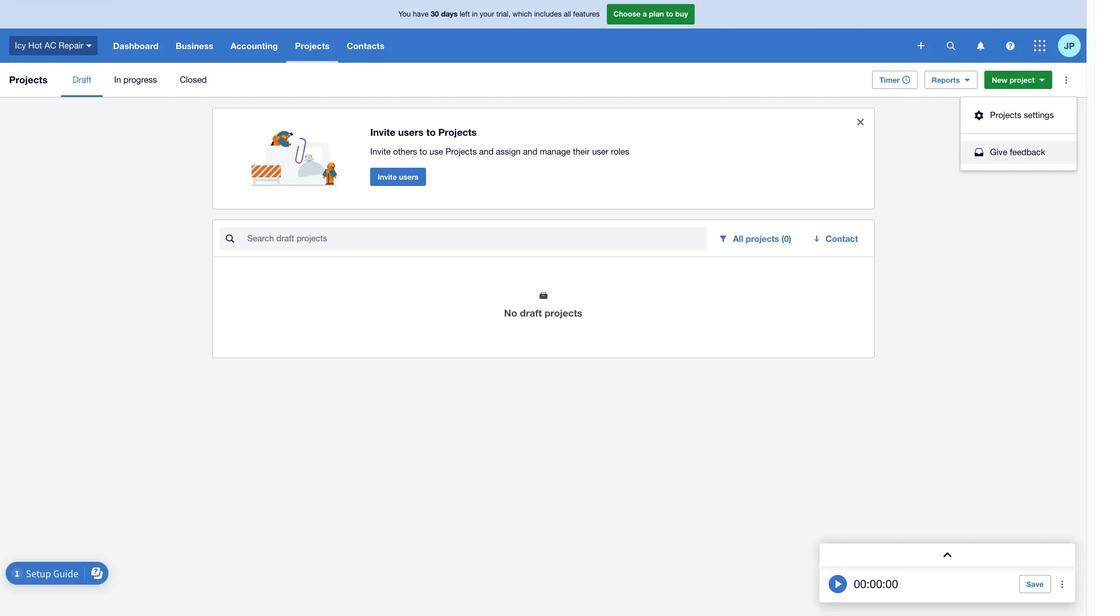 Task type: locate. For each thing, give the bounding box(es) containing it.
0 vertical spatial more options image
[[1055, 68, 1078, 91]]

feedback
[[1010, 147, 1046, 157]]

to up use
[[427, 126, 436, 138]]

closed link
[[168, 63, 218, 97]]

draft
[[520, 307, 542, 319]]

your
[[480, 10, 495, 18]]

projects inside dropdown button
[[295, 41, 330, 51]]

wrapper image left give
[[972, 148, 986, 156]]

project
[[1010, 75, 1035, 84]]

0 vertical spatial invite
[[370, 126, 396, 138]]

list box
[[961, 97, 1077, 171]]

give feedback button
[[961, 141, 1077, 164]]

icy hot ac repair
[[15, 40, 83, 50]]

choose
[[614, 9, 641, 18]]

projects right use
[[446, 146, 477, 156]]

invite for invite others to use projects and assign and manage their user roles
[[370, 146, 391, 156]]

(0)
[[782, 233, 792, 244]]

projects right draft
[[545, 307, 583, 319]]

wrapper image left "projects settings"
[[972, 110, 986, 120]]

contact button
[[806, 227, 868, 250]]

wrapper image inside give feedback button
[[972, 148, 986, 156]]

jp
[[1065, 40, 1075, 51]]

users for invite users
[[399, 172, 419, 181]]

save
[[1027, 580, 1044, 589]]

to
[[666, 9, 674, 18], [427, 126, 436, 138], [420, 146, 427, 156]]

invite left others
[[370, 146, 391, 156]]

clear image
[[849, 111, 872, 134]]

more options image down 'jp' at the right top
[[1055, 68, 1078, 91]]

users up others
[[398, 126, 424, 138]]

svg image up new project
[[1006, 41, 1015, 50]]

user
[[592, 146, 609, 156]]

1 vertical spatial wrapper image
[[972, 148, 986, 156]]

accounting
[[231, 41, 278, 51]]

have
[[413, 10, 429, 18]]

wrapper image for give
[[972, 148, 986, 156]]

2 and from the left
[[523, 146, 538, 156]]

reports
[[932, 75, 960, 84]]

more options image right save
[[1052, 573, 1075, 596]]

and right assign in the left of the page
[[523, 146, 538, 156]]

1 vertical spatial users
[[399, 172, 419, 181]]

wrapper image
[[972, 110, 986, 120], [972, 148, 986, 156]]

svg image
[[1006, 41, 1015, 50], [918, 42, 925, 49], [86, 44, 92, 47]]

icy
[[15, 40, 26, 50]]

2 vertical spatial invite
[[378, 172, 397, 181]]

projects inside popup button
[[746, 233, 780, 244]]

use
[[430, 146, 443, 156]]

you
[[399, 10, 411, 18]]

1 horizontal spatial and
[[523, 146, 538, 156]]

00:00:00
[[854, 578, 899, 591]]

navigation
[[105, 29, 910, 63]]

settings
[[1024, 110, 1054, 120]]

wrapper image for projects
[[972, 110, 986, 120]]

1 horizontal spatial svg image
[[977, 41, 985, 50]]

2 horizontal spatial svg image
[[1035, 40, 1046, 51]]

business button
[[167, 29, 222, 63]]

projects settings
[[991, 110, 1054, 120]]

Search draft projects search field
[[246, 228, 707, 249]]

new project button
[[985, 71, 1053, 89]]

no draft projects
[[504, 307, 583, 319]]

and left assign in the left of the page
[[479, 146, 494, 156]]

invite users
[[378, 172, 419, 181]]

features
[[573, 10, 600, 18]]

1 vertical spatial projects
[[545, 307, 583, 319]]

to left use
[[420, 146, 427, 156]]

to for use
[[420, 146, 427, 156]]

you have 30 days left in your trial, which includes all features
[[399, 9, 600, 18]]

all projects (0)
[[733, 233, 792, 244]]

svg image right repair
[[86, 44, 92, 47]]

0 vertical spatial users
[[398, 126, 424, 138]]

business
[[176, 41, 214, 51]]

in progress
[[114, 75, 157, 84]]

projects inside "button"
[[991, 110, 1022, 120]]

days
[[441, 9, 458, 18]]

in
[[472, 10, 478, 18]]

0 horizontal spatial and
[[479, 146, 494, 156]]

wrapper image inside projects settings "button"
[[972, 110, 986, 120]]

to left buy
[[666, 9, 674, 18]]

projects up use
[[439, 126, 477, 138]]

svg image up reports popup button
[[918, 42, 925, 49]]

0 vertical spatial projects
[[746, 233, 780, 244]]

accounting button
[[222, 29, 287, 63]]

projects left "contacts"
[[295, 41, 330, 51]]

timer button
[[872, 71, 918, 89]]

0 horizontal spatial svg image
[[86, 44, 92, 47]]

others
[[393, 146, 417, 156]]

invite down others
[[378, 172, 397, 181]]

1 wrapper image from the top
[[972, 110, 986, 120]]

projects left (0)
[[746, 233, 780, 244]]

0 vertical spatial wrapper image
[[972, 110, 986, 120]]

projects
[[295, 41, 330, 51], [9, 74, 48, 86], [991, 110, 1022, 120], [439, 126, 477, 138], [446, 146, 477, 156]]

closed
[[180, 75, 207, 84]]

svg image inside icy hot ac repair popup button
[[86, 44, 92, 47]]

invite up others
[[370, 126, 396, 138]]

all
[[564, 10, 571, 18]]

2 wrapper image from the top
[[972, 148, 986, 156]]

new project
[[992, 75, 1035, 84]]

projects left "settings"
[[991, 110, 1022, 120]]

1 horizontal spatial projects
[[746, 233, 780, 244]]

and
[[479, 146, 494, 156], [523, 146, 538, 156]]

includes
[[534, 10, 562, 18]]

users down others
[[399, 172, 419, 181]]

30
[[431, 9, 439, 18]]

group
[[961, 97, 1077, 171]]

which
[[513, 10, 532, 18]]

1 vertical spatial invite
[[370, 146, 391, 156]]

users
[[398, 126, 424, 138], [399, 172, 419, 181]]

svg image
[[1035, 40, 1046, 51], [947, 41, 956, 50], [977, 41, 985, 50]]

navigation containing dashboard
[[105, 29, 910, 63]]

all projects (0) button
[[712, 227, 801, 250]]

0 horizontal spatial svg image
[[947, 41, 956, 50]]

projects down "hot"
[[9, 74, 48, 86]]

1 vertical spatial to
[[427, 126, 436, 138]]

banner
[[0, 0, 1087, 63]]

invite users link
[[370, 168, 426, 186]]

give feedback
[[991, 147, 1046, 157]]

buy
[[676, 9, 688, 18]]

contact
[[826, 233, 859, 244]]

projects
[[746, 233, 780, 244], [545, 307, 583, 319]]

more options image
[[1055, 68, 1078, 91], [1052, 573, 1075, 596]]

invite
[[370, 126, 396, 138], [370, 146, 391, 156], [378, 172, 397, 181]]

2 vertical spatial to
[[420, 146, 427, 156]]

projects settings button
[[961, 104, 1077, 127]]

invite others to use projects and assign and manage their user roles
[[370, 146, 630, 156]]

plan
[[649, 9, 664, 18]]

timer
[[880, 75, 900, 84]]



Task type: vqa. For each thing, say whether or not it's contained in the screenshot.
Invite users users
yes



Task type: describe. For each thing, give the bounding box(es) containing it.
icy hot ac repair button
[[0, 29, 105, 63]]

contacts
[[347, 41, 385, 51]]

dashboard link
[[105, 29, 167, 63]]

invite for invite users to projects
[[370, 126, 396, 138]]

0 horizontal spatial projects
[[545, 307, 583, 319]]

choose a plan to buy
[[614, 9, 688, 18]]

trial,
[[497, 10, 511, 18]]

contacts button
[[338, 29, 393, 63]]

manage
[[540, 146, 571, 156]]

jp button
[[1059, 29, 1087, 63]]

navigation inside banner
[[105, 29, 910, 63]]

invite users to projects
[[370, 126, 477, 138]]

invite for invite users
[[378, 172, 397, 181]]

in progress link
[[103, 63, 168, 97]]

to for projects
[[427, 126, 436, 138]]

draft
[[73, 75, 91, 84]]

progress
[[124, 75, 157, 84]]

new
[[992, 75, 1008, 84]]

banner containing jp
[[0, 0, 1087, 63]]

save button
[[1020, 575, 1052, 593]]

2 horizontal spatial svg image
[[1006, 41, 1015, 50]]

all
[[733, 233, 744, 244]]

1 and from the left
[[479, 146, 494, 156]]

group containing projects settings
[[961, 97, 1077, 171]]

left
[[460, 10, 470, 18]]

hot
[[28, 40, 42, 50]]

users for invite users to projects
[[398, 126, 424, 138]]

projects settings link
[[961, 104, 1077, 134]]

repair
[[59, 40, 83, 50]]

0 vertical spatial to
[[666, 9, 674, 18]]

dashboard
[[113, 41, 159, 51]]

their
[[573, 146, 590, 156]]

start timer image
[[829, 575, 847, 593]]

ac
[[44, 40, 56, 50]]

1 vertical spatial more options image
[[1052, 573, 1075, 596]]

1 horizontal spatial svg image
[[918, 42, 925, 49]]

roles
[[611, 146, 630, 156]]

reports button
[[925, 71, 978, 89]]

in
[[114, 75, 121, 84]]

assign
[[496, 146, 521, 156]]

draft link
[[61, 63, 103, 97]]

invite users to projects image
[[251, 118, 343, 186]]

give
[[991, 147, 1008, 157]]

projects button
[[287, 29, 338, 63]]

list box containing projects settings
[[961, 97, 1077, 171]]

a
[[643, 9, 647, 18]]

no
[[504, 307, 517, 319]]



